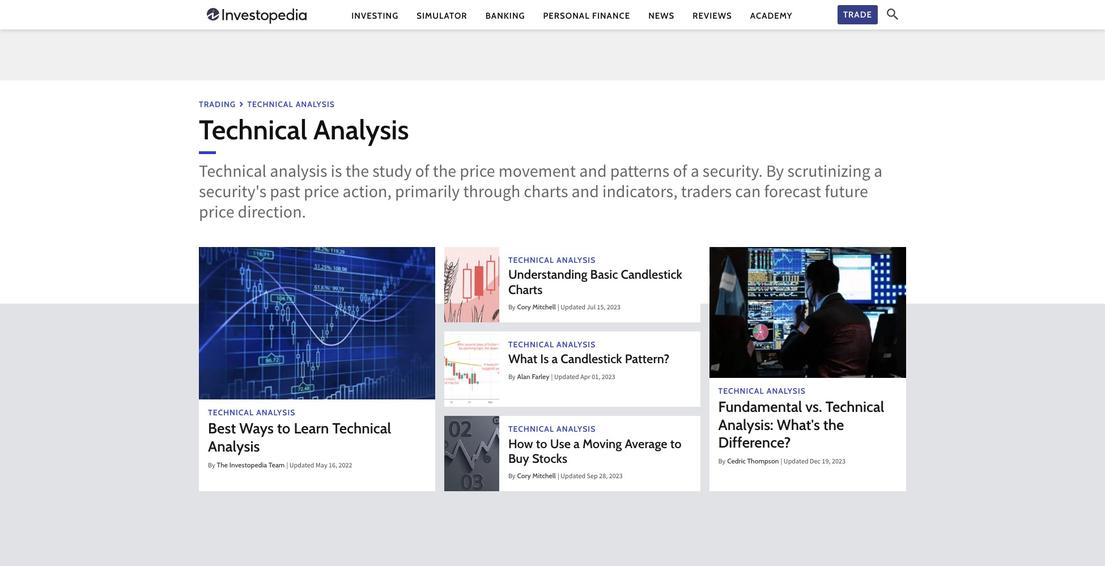 Task type: vqa. For each thing, say whether or not it's contained in the screenshot.


Task type: describe. For each thing, give the bounding box(es) containing it.
28,
[[599, 472, 608, 483]]

0 horizontal spatial the
[[346, 160, 369, 186]]

19,
[[822, 457, 831, 468]]

1 vertical spatial analysis
[[314, 113, 409, 146]]

stocks
[[532, 451, 568, 467]]

charts
[[509, 282, 543, 297]]

patterns
[[610, 160, 670, 186]]

use
[[550, 436, 571, 452]]

can
[[736, 181, 761, 207]]

news
[[649, 10, 675, 21]]

technical analysis link
[[247, 99, 335, 109]]

sep
[[587, 472, 598, 483]]

how
[[509, 436, 533, 452]]

trading
[[199, 99, 236, 109]]

reviews
[[693, 10, 732, 21]]

study
[[373, 160, 412, 186]]

understanding a candlestick chart image
[[444, 247, 499, 323]]

15,
[[597, 303, 606, 314]]

understanding basic candlestick charts by cory mitchell updated jul 15, 2023
[[509, 267, 683, 314]]

cory inside "how to use a moving average to buy stocks by cory mitchell updated sep 28, 2023"
[[517, 472, 531, 480]]

a left security. at the top of page
[[691, 160, 700, 186]]

2023 inside "how to use a moving average to buy stocks by cory mitchell updated sep 28, 2023"
[[609, 472, 623, 483]]

a inside "what is a candlestick pattern? by alan farley updated apr 01, 2023"
[[552, 352, 558, 367]]

movement
[[499, 160, 576, 186]]

cedric
[[728, 457, 746, 465]]

by inside "how to use a moving average to buy stocks by cory mitchell updated sep 28, 2023"
[[509, 472, 516, 483]]

2022
[[339, 461, 352, 472]]

what is a candlestick pattern? by alan farley updated apr 01, 2023
[[509, 352, 670, 383]]

updated inside 'best ways to learn technical analysis by the investopedia team updated may 16, 2022'
[[290, 461, 314, 472]]

1 horizontal spatial the
[[433, 160, 457, 186]]

0 horizontal spatial price
[[199, 201, 234, 227]]

is
[[331, 160, 342, 186]]

simulator
[[417, 10, 468, 21]]

jul
[[587, 303, 596, 314]]

search image
[[887, 9, 899, 20]]

what's
[[777, 416, 820, 434]]

investopedia homepage image
[[207, 7, 307, 25]]

simulator link
[[417, 10, 468, 22]]

by inside "what is a candlestick pattern? by alan farley updated apr 01, 2023"
[[509, 372, 516, 383]]

moving
[[583, 436, 622, 452]]

and right charts
[[572, 181, 599, 207]]

investing link
[[352, 10, 399, 22]]

learn
[[294, 420, 329, 438]]

by inside understanding basic candlestick charts by cory mitchell updated jul 15, 2023
[[509, 303, 516, 314]]

analysis inside 'best ways to learn technical analysis by the investopedia team updated may 16, 2022'
[[208, 437, 260, 456]]

best
[[208, 420, 236, 438]]

technical analysis is the study of the price movement and patterns of a security. by scrutinizing a security's past price action, primarily through charts and indicators, traders can forecast future price direction.
[[199, 160, 883, 227]]

updated inside "what is a candlestick pattern? by alan farley updated apr 01, 2023"
[[555, 372, 579, 383]]

thompson
[[748, 457, 779, 465]]

understanding
[[509, 267, 588, 282]]

indicators,
[[603, 181, 678, 207]]

forecast
[[765, 181, 822, 207]]

may
[[316, 461, 327, 472]]

primarily
[[395, 181, 460, 207]]

1 horizontal spatial price
[[304, 181, 339, 207]]

ways
[[239, 420, 274, 438]]

fundamental vs. technical analysis: what's the difference? by cedric thompson updated dec 19, 2023
[[719, 398, 885, 468]]

by inside technical analysis is the study of the price movement and patterns of a security. by scrutinizing a security's past price action, primarily through charts and indicators, traders can forecast future price direction.
[[767, 160, 784, 186]]

0 vertical spatial technical analysis
[[247, 99, 335, 109]]

mitchell inside "how to use a moving average to buy stocks by cory mitchell updated sep 28, 2023"
[[533, 472, 556, 480]]

the inside fundamental vs. technical analysis: what's the difference? by cedric thompson updated dec 19, 2023
[[824, 416, 844, 434]]

traders
[[681, 181, 732, 207]]

banking link
[[486, 10, 525, 22]]

charts
[[524, 181, 568, 207]]

pattern?
[[625, 352, 670, 367]]

by inside fundamental vs. technical analysis: what's the difference? by cedric thompson updated dec 19, 2023
[[719, 457, 726, 468]]



Task type: locate. For each thing, give the bounding box(es) containing it.
01,
[[592, 372, 601, 383]]

a right is
[[552, 352, 558, 367]]

to
[[277, 420, 291, 438], [536, 436, 548, 452], [671, 436, 682, 452]]

technical analysis down technical analysis link at the left top
[[199, 113, 409, 146]]

personal finance
[[543, 10, 631, 21]]

candlestick inside understanding basic candlestick charts by cory mitchell updated jul 15, 2023
[[621, 267, 683, 282]]

by right can
[[767, 160, 784, 186]]

updated left dec
[[784, 457, 809, 468]]

1 horizontal spatial of
[[673, 160, 688, 186]]

1 horizontal spatial to
[[536, 436, 548, 452]]

through
[[463, 181, 521, 207]]

technical up 2022
[[332, 420, 391, 438]]

reviews link
[[693, 10, 732, 22]]

and left patterns
[[580, 160, 607, 186]]

a
[[691, 160, 700, 186], [874, 160, 883, 186], [552, 352, 558, 367], [574, 436, 580, 452]]

16,
[[329, 461, 337, 472]]

banking
[[486, 10, 525, 21]]

direction.
[[238, 201, 306, 227]]

the right is
[[346, 160, 369, 186]]

difference?
[[719, 434, 791, 452]]

security.
[[703, 160, 763, 186]]

mitchell down stocks
[[533, 472, 556, 480]]

updated left may
[[290, 461, 314, 472]]

updated
[[561, 303, 586, 314], [555, 372, 579, 383], [784, 457, 809, 468], [290, 461, 314, 472], [561, 472, 586, 483]]

best ways to learn technical analysis by the investopedia team updated may 16, 2022
[[208, 420, 391, 472]]

a right use
[[574, 436, 580, 452]]

1 mitchell from the top
[[533, 303, 556, 311]]

technical
[[247, 99, 293, 109], [199, 113, 307, 146], [199, 160, 267, 186], [826, 398, 885, 416], [332, 420, 391, 438]]

mitchell
[[533, 303, 556, 311], [533, 472, 556, 480]]

1 vertical spatial mitchell
[[533, 472, 556, 480]]

to inside 'best ways to learn technical analysis by the investopedia team updated may 16, 2022'
[[277, 420, 291, 438]]

2023 right 01, at the right bottom of page
[[602, 372, 616, 383]]

technical left past
[[199, 160, 267, 186]]

mitchell down charts
[[533, 303, 556, 311]]

action,
[[343, 181, 392, 207]]

2 horizontal spatial price
[[460, 160, 495, 186]]

by
[[767, 160, 784, 186], [509, 303, 516, 314], [509, 372, 516, 383], [719, 457, 726, 468], [208, 461, 215, 472], [509, 472, 516, 483]]

by left 'cedric'
[[719, 457, 726, 468]]

a inside "how to use a moving average to buy stocks by cory mitchell updated sep 28, 2023"
[[574, 436, 580, 452]]

0 horizontal spatial to
[[277, 420, 291, 438]]

of right study
[[415, 160, 430, 186]]

analysis
[[296, 99, 335, 109], [314, 113, 409, 146], [208, 437, 260, 456]]

1 vertical spatial technical analysis
[[199, 113, 409, 146]]

1 of from the left
[[415, 160, 430, 186]]

scrutinizing
[[788, 160, 871, 186]]

team
[[269, 461, 285, 469]]

a trader looks at computers at the new york stock exchange image
[[710, 247, 907, 378]]

past
[[270, 181, 300, 207]]

technical down arrow right 'icon'
[[199, 113, 307, 146]]

trade link
[[838, 5, 878, 25]]

0 vertical spatial analysis
[[296, 99, 335, 109]]

by down charts
[[509, 303, 516, 314]]

0 vertical spatial mitchell
[[533, 303, 556, 311]]

the
[[346, 160, 369, 186], [433, 160, 457, 186], [824, 416, 844, 434]]

of
[[415, 160, 430, 186], [673, 160, 688, 186]]

apr
[[581, 372, 591, 383]]

personal finance link
[[543, 10, 631, 22]]

security's
[[199, 181, 267, 207]]

2023 inside "what is a candlestick pattern? by alan farley updated apr 01, 2023"
[[602, 372, 616, 383]]

mitchell inside understanding basic candlestick charts by cory mitchell updated jul 15, 2023
[[533, 303, 556, 311]]

to right average
[[671, 436, 682, 452]]

updated left apr
[[555, 372, 579, 383]]

dec
[[810, 457, 821, 468]]

cory down buy
[[517, 472, 531, 480]]

analysis
[[270, 160, 327, 186]]

updated inside understanding basic candlestick charts by cory mitchell updated jul 15, 2023
[[561, 303, 586, 314]]

personal
[[543, 10, 590, 21]]

by left the in the bottom left of the page
[[208, 461, 215, 472]]

and
[[580, 160, 607, 186], [572, 181, 599, 207]]

cory inside understanding basic candlestick charts by cory mitchell updated jul 15, 2023
[[517, 303, 531, 311]]

the
[[217, 461, 228, 469]]

technical right arrow right 'icon'
[[247, 99, 293, 109]]

technical inside fundamental vs. technical analysis: what's the difference? by cedric thompson updated dec 19, 2023
[[826, 398, 885, 416]]

alan
[[517, 372, 530, 381]]

to right ways
[[277, 420, 291, 438]]

2023 inside understanding basic candlestick charts by cory mitchell updated jul 15, 2023
[[607, 303, 621, 314]]

0 vertical spatial cory
[[517, 303, 531, 311]]

farley
[[532, 372, 550, 381]]

2 of from the left
[[673, 160, 688, 186]]

2 horizontal spatial the
[[824, 416, 844, 434]]

2 horizontal spatial to
[[671, 436, 682, 452]]

the left through
[[433, 160, 457, 186]]

what
[[509, 352, 538, 367]]

investopedia
[[229, 461, 267, 469]]

2 cory from the top
[[517, 472, 531, 480]]

future
[[825, 181, 869, 207]]

1 vertical spatial cory
[[517, 472, 531, 480]]

2023 right 15, on the right bottom
[[607, 303, 621, 314]]

analysis:
[[719, 416, 774, 434]]

price
[[460, 160, 495, 186], [304, 181, 339, 207], [199, 201, 234, 227]]

is
[[541, 352, 549, 367]]

2023 right 19, on the bottom right of page
[[832, 457, 846, 468]]

the right vs.
[[824, 416, 844, 434]]

updated inside fundamental vs. technical analysis: what's the difference? by cedric thompson updated dec 19, 2023
[[784, 457, 809, 468]]

2 mitchell from the top
[[533, 472, 556, 480]]

updated left jul
[[561, 303, 586, 314]]

how to use a moving average to buy stocks by cory mitchell updated sep 28, 2023
[[509, 436, 682, 483]]

cory down charts
[[517, 303, 531, 311]]

updated inside "how to use a moving average to buy stocks by cory mitchell updated sep 28, 2023"
[[561, 472, 586, 483]]

doji and spinning top image
[[444, 332, 499, 407]]

0 horizontal spatial of
[[415, 160, 430, 186]]

fundamental
[[719, 398, 802, 416]]

technical inside technical analysis is the study of the price movement and patterns of a security. by scrutinizing a security's past price action, primarily through charts and indicators, traders can forecast future price direction.
[[199, 160, 267, 186]]

candlestick right basic
[[621, 267, 683, 282]]

a right future
[[874, 160, 883, 186]]

2023
[[607, 303, 621, 314], [602, 372, 616, 383], [832, 457, 846, 468], [609, 472, 623, 483]]

by left alan
[[509, 372, 516, 383]]

by down buy
[[509, 472, 516, 483]]

2023 right the 28,
[[609, 472, 623, 483]]

trade
[[844, 9, 873, 20]]

1 vertical spatial candlestick
[[561, 352, 622, 367]]

technical analysis right arrow right 'icon'
[[247, 99, 335, 109]]

basic
[[591, 267, 618, 282]]

2023 inside fundamental vs. technical analysis: what's the difference? by cedric thompson updated dec 19, 2023
[[832, 457, 846, 468]]

academy
[[751, 10, 793, 21]]

2 vertical spatial analysis
[[208, 437, 260, 456]]

candlestick
[[621, 267, 683, 282], [561, 352, 622, 367]]

updated left sep
[[561, 472, 586, 483]]

technical inside 'best ways to learn technical analysis by the investopedia team updated may 16, 2022'
[[332, 420, 391, 438]]

technical right vs.
[[826, 398, 885, 416]]

technical analysis
[[247, 99, 335, 109], [199, 113, 409, 146]]

of right patterns
[[673, 160, 688, 186]]

candlestick inside "what is a candlestick pattern? by alan farley updated apr 01, 2023"
[[561, 352, 622, 367]]

to left use
[[536, 436, 548, 452]]

candlestick up 01, at the right bottom of page
[[561, 352, 622, 367]]

arrow right image
[[238, 101, 245, 108]]

academy link
[[751, 10, 793, 22]]

average
[[625, 436, 668, 452]]

news link
[[649, 10, 675, 22]]

trading link
[[199, 99, 236, 109]]

1 cory from the top
[[517, 303, 531, 311]]

investing
[[352, 10, 399, 21]]

0 vertical spatial candlestick
[[621, 267, 683, 282]]

vs.
[[806, 398, 823, 416]]

finance
[[593, 10, 631, 21]]

buy
[[509, 451, 530, 467]]

cory
[[517, 303, 531, 311], [517, 472, 531, 480]]

by inside 'best ways to learn technical analysis by the investopedia team updated may 16, 2022'
[[208, 461, 215, 472]]



